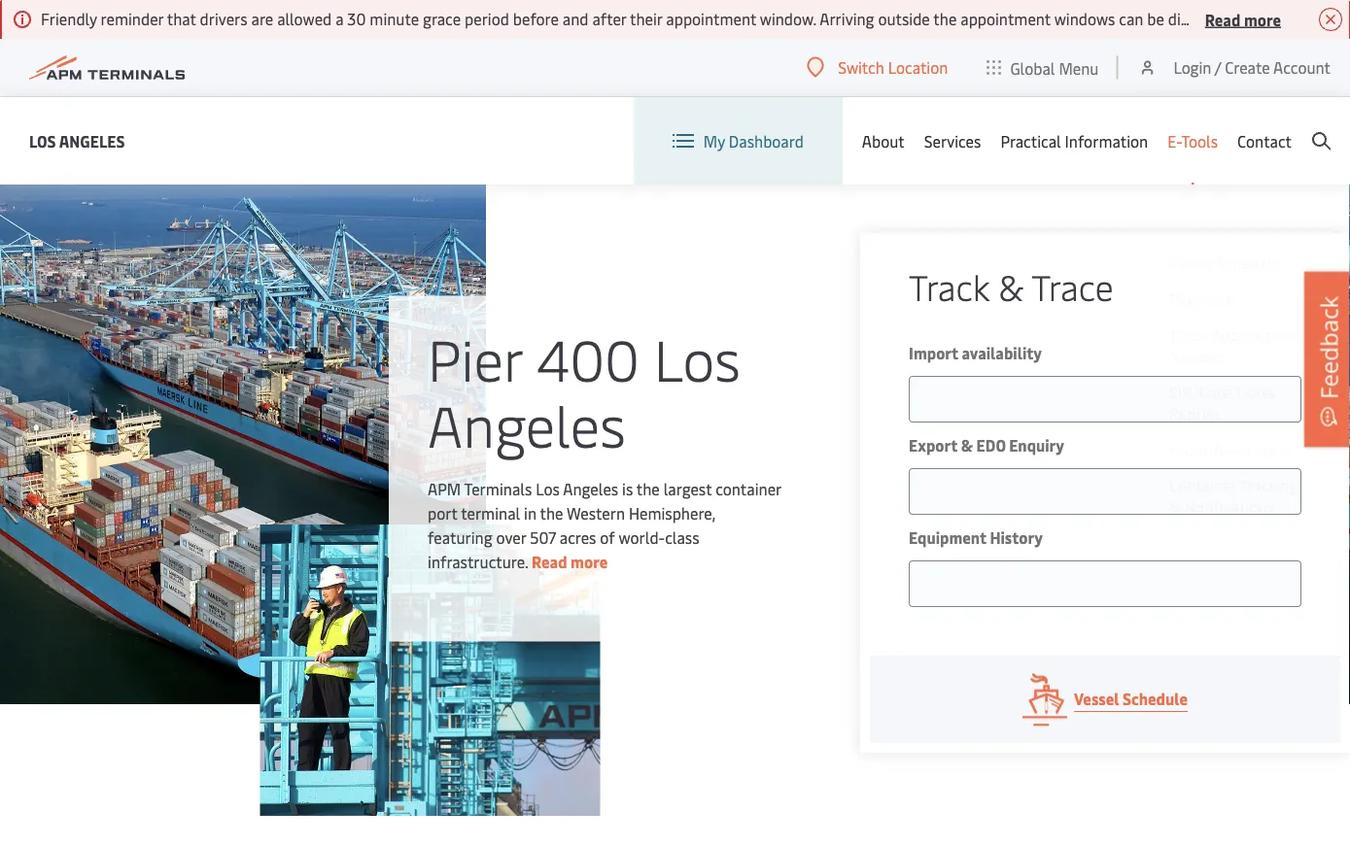 Task type: describe. For each thing, give the bounding box(es) containing it.
/
[[1215, 57, 1221, 78]]

global menu button
[[968, 38, 1118, 97]]

read more link
[[532, 551, 608, 572]]

tools
[[1182, 131, 1218, 151]]

switch location
[[838, 57, 948, 78]]

read more for 'read more' link
[[532, 551, 608, 572]]

apm
[[428, 478, 461, 499]]

switch
[[838, 57, 884, 78]]

about button
[[862, 97, 905, 185]]

equipment
[[909, 527, 987, 548]]

account
[[1274, 57, 1331, 78]]

my dashboard
[[704, 131, 804, 151]]

& for trace
[[999, 263, 1024, 310]]

pier 400 los angeles
[[428, 320, 741, 462]]

trace
[[1032, 263, 1114, 310]]

my
[[704, 131, 725, 151]]

la secondary image
[[260, 525, 600, 817]]

track & trace
[[909, 263, 1114, 310]]

practical information
[[1001, 131, 1148, 151]]

global
[[1010, 57, 1055, 78]]

western
[[567, 503, 625, 524]]

los for pier 400 los angeles
[[654, 320, 741, 396]]

apm terminals los angeles is the largest container port terminal in the western hemisphere, featuring over 507 acres of world-class infrastructure.
[[428, 478, 781, 572]]

pier
[[428, 320, 522, 396]]

my dashboard button
[[673, 97, 804, 185]]

information
[[1065, 131, 1148, 151]]

switch location button
[[807, 57, 948, 78]]

import
[[909, 343, 958, 364]]

terminal
[[461, 503, 520, 524]]

read for read more button
[[1205, 9, 1241, 29]]

terminals
[[464, 478, 532, 499]]

services
[[924, 131, 981, 151]]

in
[[524, 503, 537, 524]]

location
[[888, 57, 948, 78]]

feedback button
[[1305, 272, 1350, 447]]

services button
[[924, 97, 981, 185]]

close alert image
[[1319, 8, 1343, 31]]

& for edo
[[961, 435, 973, 456]]

angeles inside los angeles 'link'
[[59, 130, 125, 151]]

angeles for pier
[[428, 386, 626, 462]]

equipment history
[[909, 527, 1043, 548]]

e-tools button
[[1168, 97, 1218, 185]]

schedule
[[1123, 689, 1188, 710]]

track
[[909, 263, 990, 310]]



Task type: vqa. For each thing, say whether or not it's contained in the screenshot.
Menu
yes



Task type: locate. For each thing, give the bounding box(es) containing it.
400
[[537, 320, 640, 396]]

container
[[716, 478, 781, 499]]

0 horizontal spatial the
[[540, 503, 563, 524]]

practical
[[1001, 131, 1061, 151]]

class
[[665, 527, 699, 548]]

over
[[496, 527, 526, 548]]

read up '/'
[[1205, 9, 1241, 29]]

0 vertical spatial read more
[[1205, 9, 1281, 29]]

1 vertical spatial angeles
[[428, 386, 626, 462]]

0 vertical spatial more
[[1244, 9, 1281, 29]]

2 horizontal spatial los
[[654, 320, 741, 396]]

vessel schedule
[[1074, 689, 1188, 710]]

los
[[29, 130, 56, 151], [654, 320, 741, 396], [536, 478, 560, 499]]

los angeles link
[[29, 129, 125, 153]]

los inside 'link'
[[29, 130, 56, 151]]

0 vertical spatial the
[[637, 478, 660, 499]]

availability
[[962, 343, 1042, 364]]

1 vertical spatial los
[[654, 320, 741, 396]]

read more down acres
[[532, 551, 608, 572]]

feedback
[[1313, 296, 1344, 400]]

2 vertical spatial angeles
[[563, 478, 618, 499]]

0 vertical spatial read
[[1205, 9, 1241, 29]]

login
[[1174, 57, 1212, 78]]

los inside pier 400 los angeles
[[654, 320, 741, 396]]

1 vertical spatial the
[[540, 503, 563, 524]]

world-
[[619, 527, 665, 548]]

acres
[[560, 527, 596, 548]]

more down acres
[[571, 551, 608, 572]]

0 vertical spatial &
[[999, 263, 1024, 310]]

login / create account
[[1174, 57, 1331, 78]]

e-tools
[[1168, 131, 1218, 151]]

contact button
[[1238, 97, 1292, 185]]

0 horizontal spatial &
[[961, 435, 973, 456]]

1 horizontal spatial more
[[1244, 9, 1281, 29]]

read more button
[[1205, 7, 1281, 31]]

hemisphere,
[[629, 503, 716, 524]]

1 horizontal spatial the
[[637, 478, 660, 499]]

0 horizontal spatial more
[[571, 551, 608, 572]]

507
[[530, 527, 556, 548]]

angeles inside apm terminals los angeles is the largest container port terminal in the western hemisphere, featuring over 507 acres of world-class infrastructure.
[[563, 478, 618, 499]]

read inside read more button
[[1205, 9, 1241, 29]]

1 horizontal spatial read
[[1205, 9, 1241, 29]]

import availability
[[909, 343, 1042, 364]]

practical information button
[[1001, 97, 1148, 185]]

1 vertical spatial read
[[532, 551, 567, 572]]

global menu
[[1010, 57, 1099, 78]]

create
[[1225, 57, 1270, 78]]

enquiry
[[1009, 435, 1065, 456]]

0 horizontal spatial los
[[29, 130, 56, 151]]

1 vertical spatial more
[[571, 551, 608, 572]]

is
[[622, 478, 633, 499]]

about
[[862, 131, 905, 151]]

login / create account link
[[1138, 39, 1331, 96]]

the
[[637, 478, 660, 499], [540, 503, 563, 524]]

dashboard
[[729, 131, 804, 151]]

0 horizontal spatial read more
[[532, 551, 608, 572]]

los angeles pier 400 image
[[0, 185, 486, 705]]

export
[[909, 435, 958, 456]]

read more up create at the right of page
[[1205, 9, 1281, 29]]

port
[[428, 503, 458, 524]]

1 horizontal spatial read more
[[1205, 9, 1281, 29]]

angeles inside pier 400 los angeles
[[428, 386, 626, 462]]

0 vertical spatial los
[[29, 130, 56, 151]]

1 horizontal spatial &
[[999, 263, 1024, 310]]

largest
[[664, 478, 712, 499]]

1 vertical spatial &
[[961, 435, 973, 456]]

los angeles
[[29, 130, 125, 151]]

1 horizontal spatial los
[[536, 478, 560, 499]]

& left trace
[[999, 263, 1024, 310]]

edo
[[977, 435, 1006, 456]]

los for apm terminals los angeles is the largest container port terminal in the western hemisphere, featuring over 507 acres of world-class infrastructure.
[[536, 478, 560, 499]]

read more
[[1205, 9, 1281, 29], [532, 551, 608, 572]]

& left edo at the bottom of page
[[961, 435, 973, 456]]

history
[[990, 527, 1043, 548]]

angeles for apm
[[563, 478, 618, 499]]

more for read more button
[[1244, 9, 1281, 29]]

e-
[[1168, 131, 1182, 151]]

read down 507
[[532, 551, 567, 572]]

angeles
[[59, 130, 125, 151], [428, 386, 626, 462], [563, 478, 618, 499]]

more for 'read more' link
[[571, 551, 608, 572]]

more
[[1244, 9, 1281, 29], [571, 551, 608, 572]]

export & edo enquiry
[[909, 435, 1065, 456]]

2 vertical spatial los
[[536, 478, 560, 499]]

of
[[600, 527, 615, 548]]

infrastructure.
[[428, 551, 528, 572]]

featuring
[[428, 527, 492, 548]]

1 vertical spatial read more
[[532, 551, 608, 572]]

0 horizontal spatial read
[[532, 551, 567, 572]]

the right in
[[540, 503, 563, 524]]

more up login / create account
[[1244, 9, 1281, 29]]

menu
[[1059, 57, 1099, 78]]

0 vertical spatial angeles
[[59, 130, 125, 151]]

los inside apm terminals los angeles is the largest container port terminal in the western hemisphere, featuring over 507 acres of world-class infrastructure.
[[536, 478, 560, 499]]

read
[[1205, 9, 1241, 29], [532, 551, 567, 572]]

vessel schedule link
[[870, 656, 1341, 744]]

read more for read more button
[[1205, 9, 1281, 29]]

contact
[[1238, 131, 1292, 151]]

more inside button
[[1244, 9, 1281, 29]]

read for 'read more' link
[[532, 551, 567, 572]]

&
[[999, 263, 1024, 310], [961, 435, 973, 456]]

the right is
[[637, 478, 660, 499]]

vessel
[[1074, 689, 1119, 710]]



